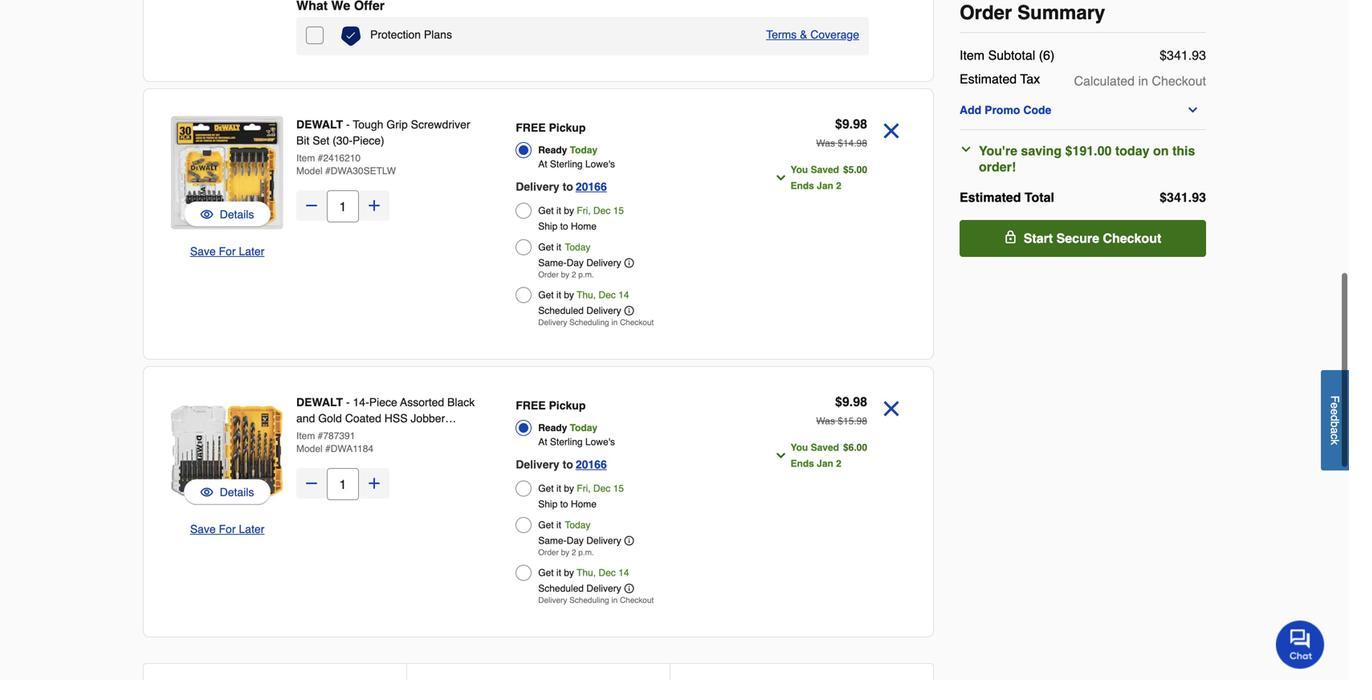 Task type: vqa. For each thing, say whether or not it's contained in the screenshot.
Tough Grip Screwdriver Bit Set (30-Piece)'s pickup
yes



Task type: locate. For each thing, give the bounding box(es) containing it.
2 dewalt - from the top
[[296, 396, 353, 409]]

0 vertical spatial chevron down image
[[1186, 104, 1199, 116]]

1 vertical spatial ready
[[538, 422, 567, 434]]

1 scheduling from the top
[[569, 318, 609, 327]]

it
[[556, 205, 561, 216], [556, 242, 561, 253], [556, 289, 561, 301], [556, 483, 561, 494], [556, 520, 561, 531], [556, 567, 561, 579]]

1 vertical spatial same-day delivery
[[538, 535, 621, 546]]

Stepper number input field with increment and decrement buttons number field
[[327, 190, 359, 222], [327, 468, 359, 500]]

2 vertical spatial 15
[[613, 483, 624, 494]]

1 was from the top
[[816, 138, 835, 149]]

2 was from the top
[[816, 416, 835, 427]]

2 same- from the top
[[538, 535, 567, 546]]

piece)
[[353, 134, 384, 147]]

.00 down the $ 9 . 98 was $ 15 . 98
[[854, 442, 867, 453]]

0 vertical spatial 9
[[842, 116, 849, 131]]

1 vertical spatial same-
[[538, 535, 567, 546]]

save for later for 14-piece assorted black and gold coated hss jobber length twist drill bit set
[[190, 523, 264, 536]]

0 vertical spatial was
[[816, 138, 835, 149]]

- left 14-
[[346, 396, 350, 409]]

e up 'b'
[[1329, 409, 1341, 415]]

2 scheduled from the top
[[538, 583, 584, 594]]

1 vertical spatial delivery scheduling in checkout
[[538, 596, 654, 605]]

fri,
[[577, 205, 591, 216], [577, 483, 591, 494]]

0 vertical spatial ready
[[538, 145, 567, 156]]

98 up you saved $ 5 .00 ends jan 2
[[857, 138, 867, 149]]

2 saved from the top
[[811, 442, 839, 453]]

item inside "item #2416210 model #dwa30setlw"
[[296, 153, 315, 164]]

1 vertical spatial chevron down image
[[774, 449, 787, 462]]

2 - from the top
[[346, 396, 350, 409]]

bit left the (30-
[[296, 134, 309, 147]]

1 vertical spatial $ 341 . 93
[[1160, 190, 1206, 205]]

option group
[[516, 116, 739, 332], [516, 394, 739, 609]]

jan inside you saved $ 6 .00 ends jan 2
[[817, 458, 833, 469]]

get for info image
[[538, 520, 554, 531]]

was up you saved $ 5 .00 ends jan 2
[[816, 138, 835, 149]]

save for later down '14-piece assorted black and gold coated hss jobber length twist drill bit set' image
[[190, 523, 264, 536]]

0 vertical spatial remove item image
[[877, 116, 906, 145]]

delivery to 20166
[[516, 180, 607, 193], [516, 458, 607, 471]]

minus image down the item #787391 model #dwa1184
[[304, 475, 320, 491]]

0 vertical spatial you
[[791, 164, 808, 175]]

chevron down image
[[1186, 104, 1199, 116], [774, 171, 787, 184]]

save for later button for 14-piece assorted black and gold coated hss jobber length twist drill bit set
[[190, 521, 264, 537]]

d
[[1329, 415, 1341, 421]]

2 lowe's from the top
[[585, 436, 615, 448]]

coverage
[[810, 28, 859, 41]]

model for 14-piece assorted black and gold coated hss jobber length twist drill bit set
[[296, 443, 323, 455]]

2 scheduled delivery from the top
[[538, 583, 621, 594]]

for
[[219, 245, 236, 258], [219, 523, 236, 536]]

2 vertical spatial info image
[[624, 584, 634, 593]]

info image
[[624, 536, 634, 546]]

model down #2416210
[[296, 165, 323, 177]]

.00 inside you saved $ 6 .00 ends jan 2
[[854, 442, 867, 453]]

1 vertical spatial 20166 button
[[576, 455, 607, 474]]

1 vertical spatial ship
[[538, 499, 558, 510]]

was inside the $ 9 . 98 was $ 15 . 98
[[816, 416, 835, 427]]

get it today for 14-piece assorted black and gold coated hss jobber length twist drill bit set
[[538, 520, 591, 531]]

scheduled delivery for tough grip screwdriver bit set (30-piece)
[[538, 305, 621, 316]]

2 $ 341 . 93 from the top
[[1160, 190, 1206, 205]]

1 remove item image from the top
[[877, 116, 906, 145]]

1 horizontal spatial chevron down image
[[1186, 104, 1199, 116]]

get it by thu, dec 14
[[538, 289, 629, 301], [538, 567, 629, 579]]

2 quickview image from the top
[[200, 484, 213, 500]]

2 same-day delivery from the top
[[538, 535, 621, 546]]

1 vertical spatial estimated
[[960, 190, 1021, 205]]

0 vertical spatial set
[[313, 134, 329, 147]]

ship for 14-piece assorted black and gold coated hss jobber length twist drill bit set
[[538, 499, 558, 510]]

- up the (30-
[[346, 118, 350, 131]]

2 .00 from the top
[[854, 442, 867, 453]]

2 option group from the top
[[516, 394, 739, 609]]

sterling for tough grip screwdriver bit set (30-piece)
[[550, 159, 583, 170]]

save for later button
[[190, 243, 264, 259], [190, 521, 264, 537]]

same-day delivery
[[538, 257, 621, 269], [538, 535, 621, 546]]

1 sterling from the top
[[550, 159, 583, 170]]

1 .00 from the top
[[854, 164, 867, 175]]

get it by thu, dec 14 for 14-piece assorted black and gold coated hss jobber length twist drill bit set
[[538, 567, 629, 579]]

0 vertical spatial 14
[[843, 138, 854, 149]]

minus image
[[304, 198, 320, 214], [304, 475, 320, 491]]

set inside tough grip screwdriver bit set (30-piece)
[[313, 134, 329, 147]]

1 vertical spatial details
[[220, 486, 254, 499]]

order by 2 p.m. for 14-piece assorted black and gold coated hss jobber length twist drill bit set
[[538, 548, 594, 557]]

home
[[571, 221, 597, 232], [571, 499, 597, 510]]

delivery scheduling in checkout for tough grip screwdriver bit set (30-piece)
[[538, 318, 654, 327]]

1 vertical spatial stepper number input field with increment and decrement buttons number field
[[327, 468, 359, 500]]

jan down the $ 9 . 98 was $ 15 . 98
[[817, 458, 833, 469]]

saved inside you saved $ 6 .00 ends jan 2
[[811, 442, 839, 453]]

1 lowe's from the top
[[585, 159, 615, 170]]

save for later down tough grip screwdriver bit set (30-piece) image at the top left of the page
[[190, 245, 264, 258]]

get for third info icon from the bottom
[[538, 242, 554, 253]]

1 horizontal spatial chevron down image
[[960, 143, 972, 156]]

0 vertical spatial model
[[296, 165, 323, 177]]

was up you saved $ 6 .00 ends jan 2
[[816, 416, 835, 427]]

1 20166 from the top
[[576, 180, 607, 193]]

1 fri, from the top
[[577, 205, 591, 216]]

2 inside you saved $ 6 .00 ends jan 2
[[836, 458, 841, 469]]

free for 14-piece assorted black and gold coated hss jobber length twist drill bit set
[[516, 399, 546, 412]]

lowe's for 14-piece assorted black and gold coated hss jobber length twist drill bit set
[[585, 436, 615, 448]]

at sterling lowe's for 14-piece assorted black and gold coated hss jobber length twist drill bit set
[[538, 436, 615, 448]]

dewalt for set
[[296, 118, 343, 131]]

9 inside the $ 9 . 98 was $ 15 . 98
[[842, 394, 849, 409]]

it for info icon related to 14-piece assorted black and gold coated hss jobber length twist drill bit set
[[556, 567, 561, 579]]

ship to home
[[538, 221, 597, 232], [538, 499, 597, 510]]

stepper number input field with increment and decrement buttons number field left plus image
[[327, 190, 359, 222]]

in
[[1138, 73, 1148, 88], [611, 318, 618, 327], [611, 596, 618, 605]]

free for tough grip screwdriver bit set (30-piece)
[[516, 121, 546, 134]]

1 vertical spatial day
[[567, 535, 584, 546]]

info image for 14-piece assorted black and gold coated hss jobber length twist drill bit set
[[624, 584, 634, 593]]

1 93 from the top
[[1192, 48, 1206, 63]]

same-
[[538, 257, 567, 269], [538, 535, 567, 546]]

get
[[538, 205, 554, 216], [538, 242, 554, 253], [538, 289, 554, 301], [538, 483, 554, 494], [538, 520, 554, 531], [538, 567, 554, 579]]

jan inside you saved $ 5 .00 ends jan 2
[[817, 180, 833, 192]]

1 - from the top
[[346, 118, 350, 131]]

1 vertical spatial minus image
[[304, 475, 320, 491]]

chevron down image up this at right top
[[1186, 104, 1199, 116]]

0 vertical spatial delivery scheduling in checkout
[[538, 318, 654, 327]]

0 vertical spatial day
[[567, 257, 584, 269]]

1 horizontal spatial set
[[401, 428, 418, 441]]

14-
[[353, 396, 369, 409]]

9 up 5
[[842, 116, 849, 131]]

scheduled delivery
[[538, 305, 621, 316], [538, 583, 621, 594]]

lowe's for tough grip screwdriver bit set (30-piece)
[[585, 159, 615, 170]]

9 inside $ 9 . 98 was $ 14 . 98
[[842, 116, 849, 131]]

1 delivery scheduling in checkout from the top
[[538, 318, 654, 327]]

.00
[[854, 164, 867, 175], [854, 442, 867, 453]]

1 p.m. from the top
[[578, 270, 594, 279]]

chevron down image left you saved $ 6 .00 ends jan 2
[[774, 449, 787, 462]]

1 you from the top
[[791, 164, 808, 175]]

1 order by 2 p.m. from the top
[[538, 270, 594, 279]]

saved left 6
[[811, 442, 839, 453]]

order summary
[[960, 2, 1105, 24]]

to
[[563, 180, 573, 193], [560, 221, 568, 232], [563, 458, 573, 471], [560, 499, 568, 510]]

estimated for estimated total
[[960, 190, 1021, 205]]

2 ready from the top
[[538, 422, 567, 434]]

dec
[[593, 205, 611, 216], [599, 289, 616, 301], [593, 483, 611, 494], [599, 567, 616, 579]]

free pickup
[[516, 121, 586, 134], [516, 399, 586, 412]]

item #2416210 model #dwa30setlw
[[296, 153, 396, 177]]

1 save for later from the top
[[190, 245, 264, 258]]

2 you from the top
[[791, 442, 808, 453]]

2 20166 button from the top
[[576, 455, 607, 474]]

93 up calculated in checkout
[[1192, 48, 1206, 63]]

k
[[1329, 440, 1341, 445]]

1 later from the top
[[239, 245, 264, 258]]

1 minus image from the top
[[304, 198, 320, 214]]

get it by fri, dec 15 for tough grip screwdriver bit set (30-piece)
[[538, 205, 624, 216]]

at for tough grip screwdriver bit set (30-piece)
[[538, 159, 547, 170]]

2 jan from the top
[[817, 458, 833, 469]]

e up d
[[1329, 403, 1341, 409]]

0 vertical spatial stepper number input field with increment and decrement buttons number field
[[327, 190, 359, 222]]

scheduled for tough grip screwdriver bit set (30-piece)
[[538, 305, 584, 316]]

get for info icon related to 14-piece assorted black and gold coated hss jobber length twist drill bit set
[[538, 567, 554, 579]]

1 vertical spatial scheduled delivery
[[538, 583, 621, 594]]

minus image down "item #2416210 model #dwa30setlw"
[[304, 198, 320, 214]]

order by 2 p.m. for tough grip screwdriver bit set (30-piece)
[[538, 270, 594, 279]]

1 vertical spatial save for later
[[190, 523, 264, 536]]

save
[[190, 245, 216, 258], [190, 523, 216, 536]]

0 vertical spatial details
[[220, 208, 254, 221]]

and
[[296, 412, 315, 425]]

1 vertical spatial quickview image
[[200, 484, 213, 500]]

5 it from the top
[[556, 520, 561, 531]]

$ inside you saved $ 6 .00 ends jan 2
[[843, 442, 848, 453]]

set left the (30-
[[313, 134, 329, 147]]

2 day from the top
[[567, 535, 584, 546]]

1 vertical spatial get it by thu, dec 14
[[538, 567, 629, 579]]

6 get from the top
[[538, 567, 554, 579]]

saved
[[811, 164, 839, 175], [811, 442, 839, 453]]

item inside the item #787391 model #dwa1184
[[296, 430, 315, 442]]

341
[[1167, 48, 1188, 63], [1167, 190, 1188, 205]]

2 inside you saved $ 5 .00 ends jan 2
[[836, 180, 841, 192]]

you inside you saved $ 5 .00 ends jan 2
[[791, 164, 808, 175]]

2 free from the top
[[516, 399, 546, 412]]

2 info image from the top
[[624, 306, 634, 316]]

1 free pickup from the top
[[516, 121, 586, 134]]

14 inside $ 9 . 98 was $ 14 . 98
[[843, 138, 854, 149]]

20166
[[576, 180, 607, 193], [576, 458, 607, 471]]

delivery
[[516, 180, 559, 193], [586, 257, 621, 269], [586, 305, 621, 316], [538, 318, 567, 327], [516, 458, 559, 471], [586, 535, 621, 546], [586, 583, 621, 594], [538, 596, 567, 605]]

5
[[848, 164, 854, 175]]

0 vertical spatial same-
[[538, 257, 567, 269]]

1 option group from the top
[[516, 116, 739, 332]]

1 20166 button from the top
[[576, 177, 607, 196]]

0 vertical spatial dewalt
[[296, 118, 343, 131]]

day for tough grip screwdriver bit set (30-piece)
[[567, 257, 584, 269]]

$ 9 . 98 was $ 15 . 98
[[816, 394, 867, 427]]

scheduled
[[538, 305, 584, 316], [538, 583, 584, 594]]

estimated down item subtotal (6)
[[960, 71, 1017, 86]]

0 vertical spatial lowe's
[[585, 159, 615, 170]]

98
[[853, 116, 867, 131], [857, 138, 867, 149], [853, 394, 867, 409], [857, 416, 867, 427]]

for down '14-piece assorted black and gold coated hss jobber length twist drill bit set' image
[[219, 523, 236, 536]]

ends inside you saved $ 6 .00 ends jan 2
[[791, 458, 814, 469]]

thu, for 14-piece assorted black and gold coated hss jobber length twist drill bit set
[[577, 567, 596, 579]]

1 quickview image from the top
[[200, 206, 213, 222]]

2 vertical spatial 14
[[618, 567, 629, 579]]

1 home from the top
[[571, 221, 597, 232]]

details
[[220, 208, 254, 221], [220, 486, 254, 499]]

plus image
[[366, 475, 382, 491]]

1 save for later button from the top
[[190, 243, 264, 259]]

341 up calculated in checkout
[[1167, 48, 1188, 63]]

93 for estimated total
[[1192, 190, 1206, 205]]

1 vertical spatial 20166
[[576, 458, 607, 471]]

1 vertical spatial save
[[190, 523, 216, 536]]

14 for 14-piece assorted black and gold coated hss jobber length twist drill bit set
[[618, 567, 629, 579]]

0 vertical spatial 20166 button
[[576, 177, 607, 196]]

0 vertical spatial quickview image
[[200, 206, 213, 222]]

2 ship from the top
[[538, 499, 558, 510]]

secure image
[[1004, 230, 1017, 243]]

fri, for tough grip screwdriver bit set (30-piece)
[[577, 205, 591, 216]]

0 vertical spatial free pickup
[[516, 121, 586, 134]]

jan for tough grip screwdriver bit set (30-piece)
[[817, 180, 833, 192]]

black
[[447, 396, 475, 409]]

you left 5
[[791, 164, 808, 175]]

ship
[[538, 221, 558, 232], [538, 499, 558, 510]]

dewalt up the (30-
[[296, 118, 343, 131]]

1 vertical spatial home
[[571, 499, 597, 510]]

3 info image from the top
[[624, 584, 634, 593]]

remove item image right the $ 9 . 98 was $ 15 . 98
[[877, 394, 906, 423]]

twist
[[334, 428, 359, 441]]

1 vertical spatial set
[[401, 428, 418, 441]]

1 scheduled from the top
[[538, 305, 584, 316]]

dewalt - up the (30-
[[296, 118, 353, 131]]

ends
[[791, 180, 814, 192], [791, 458, 814, 469]]

1 day from the top
[[567, 257, 584, 269]]

jan down $ 9 . 98 was $ 14 . 98
[[817, 180, 833, 192]]

2 home from the top
[[571, 499, 597, 510]]

1 free from the top
[[516, 121, 546, 134]]

2 20166 from the top
[[576, 458, 607, 471]]

piece
[[369, 396, 397, 409]]

model inside the item #787391 model #dwa1184
[[296, 443, 323, 455]]

0 vertical spatial option group
[[516, 116, 739, 332]]

estimated for estimated tax
[[960, 71, 1017, 86]]

$
[[1160, 48, 1167, 63], [835, 116, 842, 131], [838, 138, 843, 149], [843, 164, 848, 175], [1160, 190, 1167, 205], [835, 394, 842, 409], [838, 416, 843, 427], [843, 442, 848, 453]]

thu,
[[577, 289, 596, 301], [577, 567, 596, 579]]

2 9 from the top
[[842, 394, 849, 409]]

0 vertical spatial delivery to 20166
[[516, 180, 607, 193]]

e
[[1329, 403, 1341, 409], [1329, 409, 1341, 415]]

2 93 from the top
[[1192, 190, 1206, 205]]

1 vertical spatial model
[[296, 443, 323, 455]]

0 vertical spatial fri,
[[577, 205, 591, 216]]

plans
[[424, 28, 452, 41]]

1 estimated from the top
[[960, 71, 1017, 86]]

1 info image from the top
[[624, 258, 634, 268]]

day for 14-piece assorted black and gold coated hss jobber length twist drill bit set
[[567, 535, 584, 546]]

2 save from the top
[[190, 523, 216, 536]]

20166 button for tough grip screwdriver bit set (30-piece)
[[576, 177, 607, 196]]

dewalt up gold
[[296, 396, 343, 409]]

0 vertical spatial ready today
[[538, 145, 597, 156]]

9 for 14-piece assorted black and gold coated hss jobber length twist drill bit set
[[842, 394, 849, 409]]

1 vertical spatial 341
[[1167, 190, 1188, 205]]

save for later for tough grip screwdriver bit set (30-piece)
[[190, 245, 264, 258]]

checkout
[[1152, 73, 1206, 88], [1103, 231, 1161, 246], [620, 318, 654, 327], [620, 596, 654, 605]]

1 vertical spatial in
[[611, 318, 618, 327]]

1 vertical spatial p.m.
[[578, 548, 594, 557]]

1 stepper number input field with increment and decrement buttons number field from the top
[[327, 190, 359, 222]]

quickview image for 14-piece assorted black and gold coated hss jobber length twist drill bit set
[[200, 484, 213, 500]]

2 estimated from the top
[[960, 190, 1021, 205]]

1 vertical spatial at sterling lowe's
[[538, 436, 615, 448]]

save for 14-piece assorted black and gold coated hss jobber length twist drill bit set
[[190, 523, 216, 536]]

item
[[960, 48, 985, 63], [296, 153, 315, 164], [296, 430, 315, 442]]

remove item image
[[877, 116, 906, 145], [877, 394, 906, 423]]

1 vertical spatial ship to home
[[538, 499, 597, 510]]

ship for tough grip screwdriver bit set (30-piece)
[[538, 221, 558, 232]]

lowe's
[[585, 159, 615, 170], [585, 436, 615, 448]]

pickup
[[549, 121, 586, 134], [549, 399, 586, 412]]

$ 341 . 93 up calculated in checkout
[[1160, 48, 1206, 63]]

set down 'hss'
[[401, 428, 418, 441]]

today
[[570, 145, 597, 156], [565, 242, 591, 253], [570, 422, 597, 434], [565, 520, 591, 531]]

you
[[791, 164, 808, 175], [791, 442, 808, 453]]

1 $ 341 . 93 from the top
[[1160, 48, 1206, 63]]

1 vertical spatial chevron down image
[[774, 171, 787, 184]]

free
[[516, 121, 546, 134], [516, 399, 546, 412]]

0 vertical spatial ship to home
[[538, 221, 597, 232]]

15 for 14-piece assorted black and gold coated hss jobber length twist drill bit set
[[613, 483, 624, 494]]

.
[[1188, 48, 1192, 63], [849, 116, 853, 131], [854, 138, 857, 149], [1188, 190, 1192, 205], [849, 394, 853, 409], [854, 416, 857, 427]]

order
[[960, 2, 1012, 24], [538, 270, 559, 279], [538, 548, 559, 557]]

93
[[1192, 48, 1206, 63], [1192, 190, 1206, 205]]

bit down 'hss'
[[385, 428, 398, 441]]

9 up 6
[[842, 394, 849, 409]]

1 vertical spatial delivery to 20166
[[516, 458, 607, 471]]

0 vertical spatial get it by thu, dec 14
[[538, 289, 629, 301]]

1 9 from the top
[[842, 116, 849, 131]]

was for 14-piece assorted black and gold coated hss jobber length twist drill bit set
[[816, 416, 835, 427]]

sterling
[[550, 159, 583, 170], [550, 436, 583, 448]]

ends for 14-piece assorted black and gold coated hss jobber length twist drill bit set
[[791, 458, 814, 469]]

0 vertical spatial at
[[538, 159, 547, 170]]

ends inside you saved $ 5 .00 ends jan 2
[[791, 180, 814, 192]]

1 same-day delivery from the top
[[538, 257, 621, 269]]

2 ready today from the top
[[538, 422, 597, 434]]

$ 341 . 93 down this at right top
[[1160, 190, 1206, 205]]

0 vertical spatial minus image
[[304, 198, 320, 214]]

9
[[842, 116, 849, 131], [842, 394, 849, 409]]

0 vertical spatial item
[[960, 48, 985, 63]]

bit
[[296, 134, 309, 147], [385, 428, 398, 441]]

0 vertical spatial chevron down image
[[960, 143, 972, 156]]

item down the and
[[296, 430, 315, 442]]

98 up 5
[[853, 116, 867, 131]]

3 it from the top
[[556, 289, 561, 301]]

2 p.m. from the top
[[578, 548, 594, 557]]

2 get it by fri, dec 15 from the top
[[538, 483, 624, 494]]

1 thu, from the top
[[577, 289, 596, 301]]

0 vertical spatial .00
[[854, 164, 867, 175]]

chevron down image
[[960, 143, 972, 156], [774, 449, 787, 462]]

ready today for tough grip screwdriver bit set (30-piece)
[[538, 145, 597, 156]]

was inside $ 9 . 98 was $ 14 . 98
[[816, 138, 835, 149]]

stepper number input field with increment and decrement buttons number field for plus image
[[327, 190, 359, 222]]

model for tough grip screwdriver bit set (30-piece)
[[296, 165, 323, 177]]

1 dewalt - from the top
[[296, 118, 353, 131]]

ready today
[[538, 145, 597, 156], [538, 422, 597, 434]]

1 vertical spatial get it today
[[538, 520, 591, 531]]

0 vertical spatial same-day delivery
[[538, 257, 621, 269]]

item left #2416210
[[296, 153, 315, 164]]

chevron down image left you saved $ 5 .00 ends jan 2
[[774, 171, 787, 184]]

1 vertical spatial free pickup
[[516, 399, 586, 412]]

1 vertical spatial ready today
[[538, 422, 597, 434]]

1 vertical spatial was
[[816, 416, 835, 427]]

#2416210
[[318, 153, 361, 164]]

2 e from the top
[[1329, 409, 1341, 415]]

later
[[239, 245, 264, 258], [239, 523, 264, 536]]

2 vertical spatial item
[[296, 430, 315, 442]]

0 horizontal spatial set
[[313, 134, 329, 147]]

2 pickup from the top
[[549, 399, 586, 412]]

1 vertical spatial -
[[346, 396, 350, 409]]

$191.00
[[1065, 143, 1112, 158]]

2 for from the top
[[219, 523, 236, 536]]

1 vertical spatial bit
[[385, 428, 398, 441]]

1 vertical spatial ends
[[791, 458, 814, 469]]

1 vertical spatial jan
[[817, 458, 833, 469]]

98 up 6
[[853, 394, 867, 409]]

1 pickup from the top
[[549, 121, 586, 134]]

.00 down $ 9 . 98 was $ 14 . 98
[[854, 164, 867, 175]]

1 delivery to 20166 from the top
[[516, 180, 607, 193]]

remove item image right $ 9 . 98 was $ 14 . 98
[[877, 116, 906, 145]]

0 vertical spatial 20166
[[576, 180, 607, 193]]

2 get it by thu, dec 14 from the top
[[538, 567, 629, 579]]

.00 for 14-piece assorted black and gold coated hss jobber length twist drill bit set
[[854, 442, 867, 453]]

stepper number input field with increment and decrement buttons number field left plus icon
[[327, 468, 359, 500]]

set inside 14-piece assorted black and gold coated hss jobber length twist drill bit set
[[401, 428, 418, 441]]

dewalt - up gold
[[296, 396, 353, 409]]

0 vertical spatial thu,
[[577, 289, 596, 301]]

6 it from the top
[[556, 567, 561, 579]]

chevron down image left 'you're'
[[960, 143, 972, 156]]

model inside "item #2416210 model #dwa30setlw"
[[296, 165, 323, 177]]

93 for item subtotal (6)
[[1192, 48, 1206, 63]]

#787391
[[318, 430, 355, 442]]

terms & coverage
[[766, 28, 859, 41]]

2 details from the top
[[220, 486, 254, 499]]

1 details from the top
[[220, 208, 254, 221]]

1 get it by fri, dec 15 from the top
[[538, 205, 624, 216]]

1 model from the top
[[296, 165, 323, 177]]

saved inside you saved $ 5 .00 ends jan 2
[[811, 164, 839, 175]]

1 ship to home from the top
[[538, 221, 597, 232]]

0 vertical spatial -
[[346, 118, 350, 131]]

for down tough grip screwdriver bit set (30-piece) image at the top left of the page
[[219, 245, 236, 258]]

protection plan filled image
[[341, 26, 361, 46]]

jan
[[817, 180, 833, 192], [817, 458, 833, 469]]

0 vertical spatial dewalt -
[[296, 118, 353, 131]]

1 save from the top
[[190, 245, 216, 258]]

2 save for later button from the top
[[190, 521, 264, 537]]

2 fri, from the top
[[577, 483, 591, 494]]

pickup for 14-piece assorted black and gold coated hss jobber length twist drill bit set
[[549, 399, 586, 412]]

1 vertical spatial fri,
[[577, 483, 591, 494]]

option group for tough grip screwdriver bit set (30-piece)
[[516, 116, 739, 332]]

2 dewalt from the top
[[296, 396, 343, 409]]

delivery to 20166 for tough grip screwdriver bit set (30-piece)
[[516, 180, 607, 193]]

info image
[[624, 258, 634, 268], [624, 306, 634, 316], [624, 584, 634, 593]]

saved left 5
[[811, 164, 839, 175]]

details for 14-piece assorted black and gold coated hss jobber length twist drill bit set
[[220, 486, 254, 499]]

estimated
[[960, 71, 1017, 86], [960, 190, 1021, 205]]

1 vertical spatial info image
[[624, 306, 634, 316]]

5 get from the top
[[538, 520, 554, 531]]

3 get from the top
[[538, 289, 554, 301]]

item up estimated tax
[[960, 48, 985, 63]]

1 vertical spatial saved
[[811, 442, 839, 453]]

2 remove item image from the top
[[877, 394, 906, 423]]

1 vertical spatial save for later button
[[190, 521, 264, 537]]

2 stepper number input field with increment and decrement buttons number field from the top
[[327, 468, 359, 500]]

quickview image
[[200, 206, 213, 222], [200, 484, 213, 500]]

save for later button down '14-piece assorted black and gold coated hss jobber length twist drill bit set' image
[[190, 521, 264, 537]]

1 at from the top
[[538, 159, 547, 170]]

2 get from the top
[[538, 242, 554, 253]]

.00 inside you saved $ 5 .00 ends jan 2
[[854, 164, 867, 175]]

1 vertical spatial item
[[296, 153, 315, 164]]

order for 14-piece assorted black and gold coated hss jobber length twist drill bit set
[[538, 548, 559, 557]]

on
[[1153, 143, 1169, 158]]

2
[[836, 180, 841, 192], [572, 270, 576, 279], [836, 458, 841, 469], [572, 548, 576, 557]]

1 ready today from the top
[[538, 145, 597, 156]]

2 minus image from the top
[[304, 475, 320, 491]]

get for info icon related to tough grip screwdriver bit set (30-piece)
[[538, 289, 554, 301]]

0 vertical spatial ship
[[538, 221, 558, 232]]

model down length
[[296, 443, 323, 455]]

2 vertical spatial order
[[538, 548, 559, 557]]

tough
[[353, 118, 383, 131]]

341 down this at right top
[[1167, 190, 1188, 205]]

set
[[313, 134, 329, 147], [401, 428, 418, 441]]

at for 14-piece assorted black and gold coated hss jobber length twist drill bit set
[[538, 436, 547, 448]]

$ 341 . 93 for estimated total
[[1160, 190, 1206, 205]]

you inside you saved $ 6 .00 ends jan 2
[[791, 442, 808, 453]]

$ 341 . 93 for item subtotal (6)
[[1160, 48, 1206, 63]]

same-day delivery for tough grip screwdriver bit set (30-piece)
[[538, 257, 621, 269]]

1 saved from the top
[[811, 164, 839, 175]]

dewalt -
[[296, 118, 353, 131], [296, 396, 353, 409]]

you left 6
[[791, 442, 808, 453]]

1 vertical spatial lowe's
[[585, 436, 615, 448]]

0 vertical spatial estimated
[[960, 71, 1017, 86]]

0 vertical spatial pickup
[[549, 121, 586, 134]]

thu, for tough grip screwdriver bit set (30-piece)
[[577, 289, 596, 301]]

bit inside tough grip screwdriver bit set (30-piece)
[[296, 134, 309, 147]]

1 vertical spatial 93
[[1192, 190, 1206, 205]]

save for later button down tough grip screwdriver bit set (30-piece) image at the top left of the page
[[190, 243, 264, 259]]

1 ends from the top
[[791, 180, 814, 192]]

0 vertical spatial ends
[[791, 180, 814, 192]]

ready
[[538, 145, 567, 156], [538, 422, 567, 434]]

estimated down order!
[[960, 190, 1021, 205]]

remove item image for 14-piece assorted black and gold coated hss jobber length twist drill bit set
[[877, 394, 906, 423]]

2 save for later from the top
[[190, 523, 264, 536]]

#dwa30setlw
[[325, 165, 396, 177]]

grip
[[386, 118, 408, 131]]

save for tough grip screwdriver bit set (30-piece)
[[190, 245, 216, 258]]

0 vertical spatial scheduled
[[538, 305, 584, 316]]

saved for 14-piece assorted black and gold coated hss jobber length twist drill bit set
[[811, 442, 839, 453]]

0 vertical spatial 93
[[1192, 48, 1206, 63]]

0 vertical spatial 15
[[613, 205, 624, 216]]

0 vertical spatial get it by fri, dec 15
[[538, 205, 624, 216]]

1 vertical spatial at
[[538, 436, 547, 448]]

93 down this at right top
[[1192, 190, 1206, 205]]

minus image for stepper number input field with increment and decrement buttons number field related to plus image
[[304, 198, 320, 214]]

2 ship to home from the top
[[538, 499, 597, 510]]



Task type: describe. For each thing, give the bounding box(es) containing it.
you saved $ 6 .00 ends jan 2
[[791, 442, 867, 469]]

f e e d b a c k
[[1329, 396, 1341, 445]]

14-piece assorted black and gold coated hss jobber length twist drill bit set
[[296, 396, 475, 441]]

jobber
[[411, 412, 445, 425]]

calculated
[[1074, 73, 1135, 88]]

start secure checkout button
[[960, 220, 1206, 257]]

same- for 14-piece assorted black and gold coated hss jobber length twist drill bit set
[[538, 535, 567, 546]]

1 it from the top
[[556, 205, 561, 216]]

drill
[[362, 428, 382, 441]]

get it by thu, dec 14 for tough grip screwdriver bit set (30-piece)
[[538, 289, 629, 301]]

you saved $ 5 .00 ends jan 2
[[791, 164, 867, 192]]

item #787391 model #dwa1184
[[296, 430, 373, 455]]

saved for tough grip screwdriver bit set (30-piece)
[[811, 164, 839, 175]]

item for item #2416210 model #dwa30setlw
[[296, 153, 315, 164]]

ship to home for tough grip screwdriver bit set (30-piece)
[[538, 221, 597, 232]]

code
[[1023, 104, 1051, 116]]

gold
[[318, 412, 342, 425]]

promo
[[985, 104, 1020, 116]]

at sterling lowe's for tough grip screwdriver bit set (30-piece)
[[538, 159, 615, 170]]

98 up you saved $ 6 .00 ends jan 2
[[857, 416, 867, 427]]

14-piece assorted black and gold coated hss jobber length twist drill bit set image
[[169, 393, 285, 508]]

20166 for 14-piece assorted black and gold coated hss jobber length twist drill bit set
[[576, 458, 607, 471]]

- for 14-
[[346, 396, 350, 409]]

start
[[1024, 231, 1053, 246]]

today
[[1115, 143, 1150, 158]]

f e e d b a c k button
[[1321, 370, 1349, 471]]

14 for tough grip screwdriver bit set (30-piece)
[[618, 289, 629, 301]]

calculated in checkout
[[1074, 73, 1206, 88]]

you're saving  $191.00  today on this order! link
[[960, 143, 1200, 175]]

saving
[[1021, 143, 1062, 158]]

p.m. for tough grip screwdriver bit set (30-piece)
[[578, 270, 594, 279]]

free pickup for 14-piece assorted black and gold coated hss jobber length twist drill bit set
[[516, 399, 586, 412]]

length
[[296, 428, 331, 441]]

screwdriver
[[411, 118, 470, 131]]

tough grip screwdriver bit set (30-piece) image
[[169, 115, 285, 230]]

p.m. for 14-piece assorted black and gold coated hss jobber length twist drill bit set
[[578, 548, 594, 557]]

you're
[[979, 143, 1017, 158]]

stepper number input field with increment and decrement buttons number field for plus icon
[[327, 468, 359, 500]]

0 vertical spatial order
[[960, 2, 1012, 24]]

(6)
[[1039, 48, 1055, 63]]

item subtotal (6)
[[960, 48, 1055, 63]]

dewalt - for (30-
[[296, 118, 353, 131]]

chat invite button image
[[1276, 620, 1325, 669]]

0 vertical spatial in
[[1138, 73, 1148, 88]]

.00 for tough grip screwdriver bit set (30-piece)
[[854, 164, 867, 175]]

info image for tough grip screwdriver bit set (30-piece)
[[624, 306, 634, 316]]

protection
[[370, 28, 421, 41]]

1 get from the top
[[538, 205, 554, 216]]

4 get from the top
[[538, 483, 554, 494]]

pickup for tough grip screwdriver bit set (30-piece)
[[549, 121, 586, 134]]

scheduled for 14-piece assorted black and gold coated hss jobber length twist drill bit set
[[538, 583, 584, 594]]

secure
[[1056, 231, 1099, 246]]

20166 button for 14-piece assorted black and gold coated hss jobber length twist drill bit set
[[576, 455, 607, 474]]

- for tough
[[346, 118, 350, 131]]

get it today for tough grip screwdriver bit set (30-piece)
[[538, 242, 591, 253]]

you for tough grip screwdriver bit set (30-piece)
[[791, 164, 808, 175]]

was for tough grip screwdriver bit set (30-piece)
[[816, 138, 835, 149]]

9 for tough grip screwdriver bit set (30-piece)
[[842, 116, 849, 131]]

coated
[[345, 412, 381, 425]]

&
[[800, 28, 807, 41]]

home for 14-piece assorted black and gold coated hss jobber length twist drill bit set
[[571, 499, 597, 510]]

jan for 14-piece assorted black and gold coated hss jobber length twist drill bit set
[[817, 458, 833, 469]]

protection plans
[[370, 28, 452, 41]]

scheduled delivery for 14-piece assorted black and gold coated hss jobber length twist drill bit set
[[538, 583, 621, 594]]

ends for tough grip screwdriver bit set (30-piece)
[[791, 180, 814, 192]]

1 e from the top
[[1329, 403, 1341, 409]]

remove item image for tough grip screwdriver bit set (30-piece)
[[877, 116, 906, 145]]

#dwa1184
[[325, 443, 373, 455]]

delivery to 20166 for 14-piece assorted black and gold coated hss jobber length twist drill bit set
[[516, 458, 607, 471]]

tax
[[1020, 71, 1040, 86]]

same- for tough grip screwdriver bit set (30-piece)
[[538, 257, 567, 269]]

summary
[[1017, 2, 1105, 24]]

terms
[[766, 28, 797, 41]]

$ 9 . 98 was $ 14 . 98
[[816, 116, 867, 149]]

for for 14-piece assorted black and gold coated hss jobber length twist drill bit set
[[219, 523, 236, 536]]

bit inside 14-piece assorted black and gold coated hss jobber length twist drill bit set
[[385, 428, 398, 441]]

order!
[[979, 159, 1016, 174]]

item for item subtotal (6)
[[960, 48, 985, 63]]

delivery scheduling in checkout for 14-piece assorted black and gold coated hss jobber length twist drill bit set
[[538, 596, 654, 605]]

in for 14-piece assorted black and gold coated hss jobber length twist drill bit set
[[611, 596, 618, 605]]

order for tough grip screwdriver bit set (30-piece)
[[538, 270, 559, 279]]

$ inside you saved $ 5 .00 ends jan 2
[[843, 164, 848, 175]]

ready today for 14-piece assorted black and gold coated hss jobber length twist drill bit set
[[538, 422, 597, 434]]

15 inside the $ 9 . 98 was $ 15 . 98
[[843, 416, 854, 427]]

this
[[1172, 143, 1195, 158]]

4 it from the top
[[556, 483, 561, 494]]

f
[[1329, 396, 1341, 403]]

chevron down image inside the you're saving  $191.00  today on this order! link
[[960, 143, 972, 156]]

assorted
[[400, 396, 444, 409]]

start secure checkout
[[1024, 231, 1161, 246]]

later for 14-piece assorted black and gold coated hss jobber length twist drill bit set
[[239, 523, 264, 536]]

total
[[1025, 190, 1054, 205]]

add promo code link
[[960, 104, 1206, 116]]

get it by fri, dec 15 for 14-piece assorted black and gold coated hss jobber length twist drill bit set
[[538, 483, 624, 494]]

20166 for tough grip screwdriver bit set (30-piece)
[[576, 180, 607, 193]]

c
[[1329, 434, 1341, 440]]

you're saving  $191.00  today on this order!
[[979, 143, 1195, 174]]

plus image
[[366, 198, 382, 214]]

estimated tax
[[960, 71, 1040, 86]]

for for tough grip screwdriver bit set (30-piece)
[[219, 245, 236, 258]]

scheduling for tough grip screwdriver bit set (30-piece)
[[569, 318, 609, 327]]

sterling for 14-piece assorted black and gold coated hss jobber length twist drill bit set
[[550, 436, 583, 448]]

same-day delivery for 14-piece assorted black and gold coated hss jobber length twist drill bit set
[[538, 535, 621, 546]]

341 for estimated total
[[1167, 190, 1188, 205]]

minus image for stepper number input field with increment and decrement buttons number field for plus icon
[[304, 475, 320, 491]]

(30-
[[333, 134, 353, 147]]

terms & coverage button
[[766, 26, 859, 43]]

b
[[1329, 421, 1341, 428]]

estimated total
[[960, 190, 1054, 205]]

15 for tough grip screwdriver bit set (30-piece)
[[613, 205, 624, 216]]

hss
[[384, 412, 408, 425]]

subtotal
[[988, 48, 1035, 63]]

a
[[1329, 428, 1341, 434]]

checkout inside button
[[1103, 231, 1161, 246]]

it for info image
[[556, 520, 561, 531]]

add promo code
[[960, 104, 1051, 116]]

it for info icon related to tough grip screwdriver bit set (30-piece)
[[556, 289, 561, 301]]

option group for 14-piece assorted black and gold coated hss jobber length twist drill bit set
[[516, 394, 739, 609]]

add
[[960, 104, 981, 116]]

fri, for 14-piece assorted black and gold coated hss jobber length twist drill bit set
[[577, 483, 591, 494]]

ship to home for 14-piece assorted black and gold coated hss jobber length twist drill bit set
[[538, 499, 597, 510]]

free pickup for tough grip screwdriver bit set (30-piece)
[[516, 121, 586, 134]]

you for 14-piece assorted black and gold coated hss jobber length twist drill bit set
[[791, 442, 808, 453]]

0 horizontal spatial chevron down image
[[774, 449, 787, 462]]

details for tough grip screwdriver bit set (30-piece)
[[220, 208, 254, 221]]

tough grip screwdriver bit set (30-piece)
[[296, 118, 470, 147]]

6
[[848, 442, 854, 453]]

dewalt - for gold
[[296, 396, 353, 409]]



